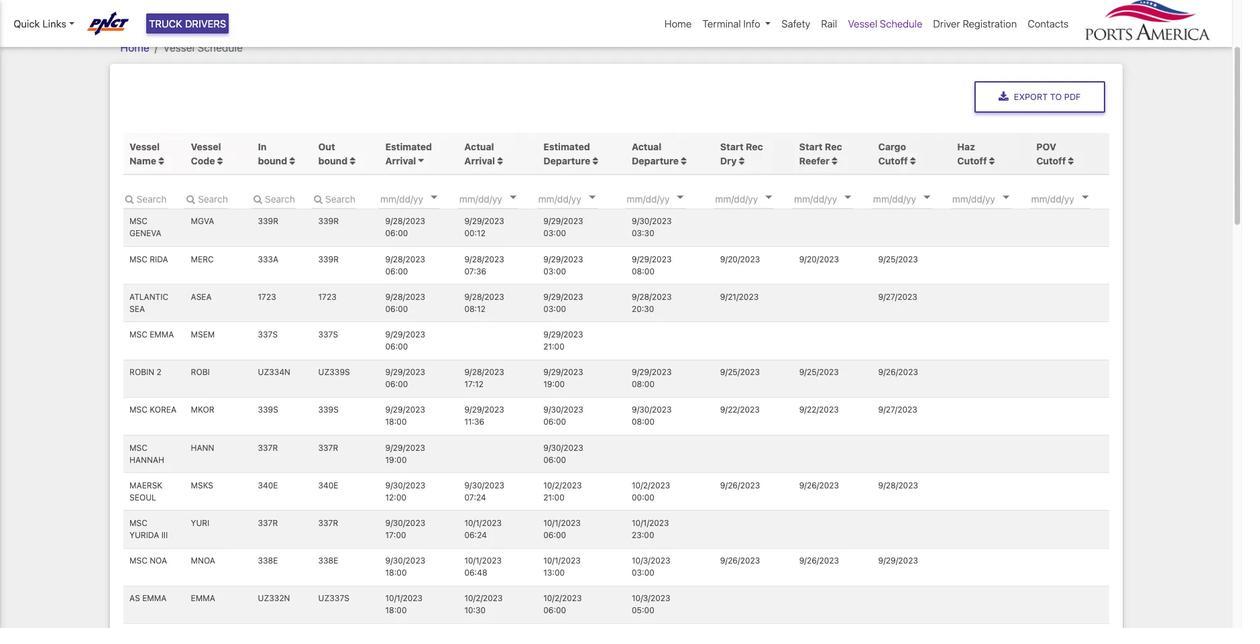 Task type: vqa. For each thing, say whether or not it's contained in the screenshot.
6AM
no



Task type: locate. For each thing, give the bounding box(es) containing it.
1 vertical spatial 9/29/2023 06:00
[[386, 367, 425, 389]]

2 9/22/2023 from the left
[[800, 405, 839, 415]]

rec left start rec reefer
[[746, 141, 764, 152]]

1 horizontal spatial 1723
[[318, 292, 337, 302]]

1 horizontal spatial schedule
[[880, 17, 923, 29]]

as
[[130, 593, 140, 604]]

open calendar image
[[431, 196, 438, 199], [510, 196, 517, 199], [589, 196, 596, 199]]

0 vertical spatial schedule
[[880, 17, 923, 29]]

3 cutoff from the left
[[1037, 155, 1067, 166]]

start inside the start rec dry
[[721, 141, 744, 152]]

0 horizontal spatial 9/25/2023
[[721, 367, 760, 377]]

9/21/2023
[[721, 292, 759, 302]]

9/27/2023 for 9/22/2023
[[879, 405, 918, 415]]

1 vertical spatial 9/29/2023 03:00
[[544, 254, 584, 276]]

estimated for arrival
[[386, 141, 432, 152]]

1 horizontal spatial home link
[[660, 11, 697, 37]]

2 cutoff from the left
[[958, 155, 988, 166]]

robi
[[191, 367, 210, 377]]

9/30/2023 07:24
[[465, 480, 505, 502]]

home link down truck
[[120, 41, 149, 53]]

08:00 inside "9/30/2023 08:00"
[[632, 417, 655, 427]]

mm/dd/yy field up 9/30/2023 03:30
[[626, 188, 706, 209]]

1 departure from the left
[[544, 155, 591, 166]]

1 vertical spatial 9/29/2023 19:00
[[386, 443, 425, 465]]

10/2/2023 for 10:30
[[465, 593, 503, 604]]

0 horizontal spatial vessel schedule
[[163, 41, 243, 53]]

mm/dd/yy field down reefer
[[793, 188, 874, 209]]

1 vertical spatial 9/30/2023 06:00
[[544, 443, 584, 465]]

3 9/29/2023 03:00 from the top
[[544, 292, 584, 314]]

1 9/30/2023 06:00 from the top
[[544, 405, 584, 427]]

estimated for departure
[[544, 141, 590, 152]]

emma down atlantic sea at the top of page
[[150, 330, 174, 340]]

1 vertical spatial schedule
[[198, 41, 243, 53]]

338e up the uz332n
[[258, 556, 278, 566]]

18:00
[[386, 417, 407, 427], [386, 568, 407, 578], [386, 606, 407, 616]]

0 vertical spatial 9/30/2023 06:00
[[544, 405, 584, 427]]

9/28/2023
[[386, 216, 425, 226], [386, 254, 425, 264], [465, 254, 505, 264], [386, 292, 425, 302], [465, 292, 505, 302], [632, 292, 672, 302], [465, 367, 505, 377], [879, 480, 919, 490]]

1 08:00 from the top
[[632, 266, 655, 276]]

1 horizontal spatial start
[[800, 141, 823, 152]]

contacts
[[1028, 17, 1069, 29]]

cutoff down pov
[[1037, 155, 1067, 166]]

msc for msc hannah
[[130, 443, 148, 453]]

2 mm/dd/yy field from the left
[[458, 188, 539, 209]]

18:00 for 9/29/2023 18:00
[[386, 417, 407, 427]]

9/29/2023 06:00
[[386, 330, 425, 352], [386, 367, 425, 389]]

0 horizontal spatial arrival
[[386, 155, 416, 166]]

schedule
[[880, 17, 923, 29], [198, 41, 243, 53]]

10/1/2023 for 06:24
[[465, 518, 502, 528]]

emma right as
[[142, 593, 167, 604]]

06:00
[[386, 228, 408, 239], [386, 266, 408, 276], [386, 304, 408, 314], [386, 342, 408, 352], [386, 379, 408, 389], [544, 417, 566, 427], [544, 455, 566, 465], [544, 530, 566, 540], [544, 606, 566, 616]]

1 vertical spatial home link
[[120, 41, 149, 53]]

home link
[[660, 11, 697, 37], [120, 41, 149, 53]]

4 msc from the top
[[130, 405, 148, 415]]

2 9/20/2023 from the left
[[800, 254, 840, 264]]

0 vertical spatial vessel schedule
[[848, 17, 923, 29]]

1 horizontal spatial 340e
[[318, 480, 339, 490]]

export to pdf
[[1015, 92, 1081, 102]]

rec inside the start rec dry
[[746, 141, 764, 152]]

msc up yurida
[[130, 518, 148, 528]]

339r for 333a
[[318, 254, 339, 264]]

337s up uz334n
[[258, 330, 278, 340]]

9/29/2023 19:00 down 9/29/2023 21:00
[[544, 367, 584, 389]]

terminal
[[703, 17, 741, 29]]

1 bound from the left
[[258, 155, 287, 166]]

vessel down the truck drivers link at left top
[[163, 41, 195, 53]]

337s up uz339s
[[318, 330, 338, 340]]

1 vertical spatial 9/28/2023 06:00
[[386, 254, 425, 276]]

1 vertical spatial 10/3/2023
[[632, 593, 671, 604]]

0 horizontal spatial 9/20/2023
[[721, 254, 760, 264]]

0 horizontal spatial 9/22/2023
[[721, 405, 760, 415]]

06:00 inside 10/1/2023 06:00
[[544, 530, 566, 540]]

0 vertical spatial 9/29/2023 03:00
[[544, 216, 584, 239]]

links
[[43, 17, 66, 29]]

1 horizontal spatial 338e
[[318, 556, 338, 566]]

2 msc from the top
[[130, 254, 148, 264]]

9/29/2023 03:00 for 9/28/2023 07:36
[[544, 254, 584, 276]]

10/2/2023 down 13:00
[[544, 593, 582, 604]]

19:00 up 9/30/2023 12:00
[[386, 455, 407, 465]]

338e up uz337s
[[318, 556, 338, 566]]

1 9/27/2023 from the top
[[879, 292, 918, 302]]

1 start from the left
[[721, 141, 744, 152]]

9/28/2023 06:00 for 07:36
[[386, 254, 425, 276]]

msc inside msc geneva
[[130, 216, 148, 226]]

7 msc from the top
[[130, 556, 148, 566]]

home left terminal
[[665, 17, 692, 29]]

rec up reefer
[[825, 141, 843, 152]]

rec for start rec dry
[[746, 141, 764, 152]]

1723
[[258, 292, 276, 302], [318, 292, 337, 302]]

open calendar image
[[678, 196, 684, 199], [766, 196, 773, 199]]

2 vertical spatial 18:00
[[386, 606, 407, 616]]

10/3/2023 for 05:00
[[632, 593, 671, 604]]

9/22/2023
[[721, 405, 760, 415], [800, 405, 839, 415]]

18:00 inside 9/29/2023 18:00
[[386, 417, 407, 427]]

9/29/2023
[[465, 216, 505, 226], [544, 216, 584, 226], [544, 254, 584, 264], [632, 254, 672, 264], [544, 292, 584, 302], [386, 330, 425, 340], [544, 330, 584, 340], [386, 367, 425, 377], [544, 367, 584, 377], [632, 367, 672, 377], [386, 405, 425, 415], [465, 405, 505, 415], [386, 443, 425, 453], [879, 556, 919, 566]]

msc left 'rida'
[[130, 254, 148, 264]]

export
[[1015, 92, 1048, 102]]

0 horizontal spatial 19:00
[[386, 455, 407, 465]]

schedule left driver in the right of the page
[[880, 17, 923, 29]]

1 340e from the left
[[258, 480, 278, 490]]

vessel schedule right rail
[[848, 17, 923, 29]]

0 vertical spatial 9/28/2023 06:00
[[386, 216, 425, 239]]

start inside start rec reefer
[[800, 141, 823, 152]]

08:00 for 9/29/2023 03:00
[[632, 266, 655, 276]]

1 horizontal spatial open calendar image
[[766, 196, 773, 199]]

1 horizontal spatial 337s
[[318, 330, 338, 340]]

1 arrival from the left
[[386, 155, 416, 166]]

msc inside msc yurida iii
[[130, 518, 148, 528]]

10/1/2023 up '06:48'
[[465, 556, 502, 566]]

2 actual from the left
[[632, 141, 662, 152]]

340e
[[258, 480, 278, 490], [318, 480, 339, 490]]

mm/dd/yy field down dry
[[714, 188, 795, 209]]

2 open calendar image from the left
[[766, 196, 773, 199]]

0 vertical spatial 9/27/2023
[[879, 292, 918, 302]]

2 departure from the left
[[632, 155, 679, 166]]

msc inside msc hannah
[[130, 443, 148, 453]]

0 vertical spatial home link
[[660, 11, 697, 37]]

estimated
[[386, 141, 432, 152], [544, 141, 590, 152]]

1 mm/dd/yy field from the left
[[379, 188, 460, 209]]

msc left korea
[[130, 405, 148, 415]]

0 horizontal spatial 338e
[[258, 556, 278, 566]]

1 horizontal spatial rec
[[825, 141, 843, 152]]

9/30/2023 06:00 for 9/29/2023 18:00
[[544, 405, 584, 427]]

10/3/2023 up the 05:00
[[632, 593, 671, 604]]

schedule down drivers
[[198, 41, 243, 53]]

2 bound from the left
[[318, 155, 348, 166]]

msc geneva
[[130, 216, 162, 239]]

2 9/29/2023 08:00 from the top
[[632, 367, 672, 389]]

1 horizontal spatial 9/20/2023
[[800, 254, 840, 264]]

1 10/3/2023 from the top
[[632, 556, 671, 566]]

10/2/2023 06:00
[[544, 593, 582, 616]]

3 18:00 from the top
[[386, 606, 407, 616]]

2 vertical spatial 9/28/2023 06:00
[[386, 292, 425, 314]]

home down truck
[[120, 41, 149, 53]]

18:00 inside 9/30/2023 18:00
[[386, 568, 407, 578]]

2 horizontal spatial open calendar image
[[589, 196, 596, 199]]

10/2/2023
[[544, 480, 582, 490], [632, 480, 671, 490], [465, 593, 503, 604], [544, 593, 582, 604]]

0 horizontal spatial departure
[[544, 155, 591, 166]]

9/29/2023 08:00
[[632, 254, 672, 276], [632, 367, 672, 389]]

2 9/28/2023 06:00 from the top
[[386, 254, 425, 276]]

msc for msc rida
[[130, 254, 148, 264]]

start for dry
[[721, 141, 744, 152]]

cutoff
[[879, 155, 908, 166], [958, 155, 988, 166], [1037, 155, 1067, 166]]

2 9/29/2023 03:00 from the top
[[544, 254, 584, 276]]

start up reefer
[[800, 141, 823, 152]]

home link left terminal
[[660, 11, 697, 37]]

0 vertical spatial 08:00
[[632, 266, 655, 276]]

msc for msc noa
[[130, 556, 148, 566]]

3 9/28/2023 06:00 from the top
[[386, 292, 425, 314]]

2 estimated from the left
[[544, 141, 590, 152]]

1 horizontal spatial bound
[[318, 155, 348, 166]]

10/3/2023 down the 23:00
[[632, 556, 671, 566]]

estimated departure
[[544, 141, 591, 166]]

08:12
[[465, 304, 486, 314]]

0 horizontal spatial start
[[721, 141, 744, 152]]

noa
[[150, 556, 167, 566]]

0 horizontal spatial 340e
[[258, 480, 278, 490]]

bound inside in bound
[[258, 155, 287, 166]]

19:00
[[544, 379, 565, 389], [386, 455, 407, 465]]

1 horizontal spatial vessel schedule
[[848, 17, 923, 29]]

msc up the geneva
[[130, 216, 148, 226]]

4 mm/dd/yy field from the left
[[626, 188, 706, 209]]

actual departure
[[632, 141, 679, 166]]

1 horizontal spatial open calendar image
[[510, 196, 517, 199]]

6 msc from the top
[[130, 518, 148, 528]]

1 9/22/2023 from the left
[[721, 405, 760, 415]]

19:00 down 9/29/2023 21:00
[[544, 379, 565, 389]]

08:00 for 9/29/2023 19:00
[[632, 379, 655, 389]]

1 vertical spatial 9/27/2023
[[879, 405, 918, 415]]

cutoff down cargo
[[879, 155, 908, 166]]

vessel
[[848, 17, 878, 29], [163, 41, 195, 53], [130, 141, 160, 152], [191, 141, 221, 152]]

0 vertical spatial 21:00
[[544, 342, 565, 352]]

msc emma
[[130, 330, 174, 340]]

1 339s from the left
[[258, 405, 278, 415]]

9/29/2023 08:00 up "9/30/2023 08:00"
[[632, 367, 672, 389]]

uz332n
[[258, 593, 290, 604]]

10/2/2023 21:00
[[544, 480, 582, 502]]

pov
[[1037, 141, 1057, 152]]

9/29/2023 08:00 for 9/25/2023
[[632, 367, 672, 389]]

cutoff down haz
[[958, 155, 988, 166]]

03:30
[[632, 228, 655, 239]]

2 18:00 from the top
[[386, 568, 407, 578]]

emma down mnoa
[[191, 593, 215, 604]]

9/30/2023 08:00
[[632, 405, 672, 427]]

10/2/2023 up 00:00
[[632, 480, 671, 490]]

1 vertical spatial 19:00
[[386, 455, 407, 465]]

0 horizontal spatial open calendar image
[[678, 196, 684, 199]]

1 cutoff from the left
[[879, 155, 908, 166]]

21:00 inside 10/2/2023 21:00
[[544, 492, 565, 502]]

3 08:00 from the top
[[632, 417, 655, 427]]

maersk
[[130, 480, 163, 490]]

1 horizontal spatial 9/22/2023
[[800, 405, 839, 415]]

10/3/2023 05:00
[[632, 593, 671, 616]]

start up dry
[[721, 141, 744, 152]]

0 horizontal spatial 339s
[[258, 405, 278, 415]]

mm/dd/yy field down estimated departure
[[537, 188, 618, 209]]

1 vertical spatial home
[[120, 41, 149, 53]]

10/1/2023 down 9/30/2023 18:00
[[386, 593, 423, 604]]

0 horizontal spatial home link
[[120, 41, 149, 53]]

bound inside out bound
[[318, 155, 348, 166]]

rail link
[[816, 11, 843, 37]]

1 horizontal spatial 339s
[[318, 405, 339, 415]]

2 vertical spatial 08:00
[[632, 417, 655, 427]]

2 arrival from the left
[[465, 155, 495, 166]]

0 horizontal spatial 1723
[[258, 292, 276, 302]]

2 9/27/2023 from the top
[[879, 405, 918, 415]]

18:00 inside 10/1/2023 18:00
[[386, 606, 407, 616]]

vessel schedule
[[848, 17, 923, 29], [163, 41, 243, 53]]

1 1723 from the left
[[258, 292, 276, 302]]

bound down in
[[258, 155, 287, 166]]

9/29/2023 18:00
[[386, 405, 425, 427]]

0 vertical spatial 9/29/2023 19:00
[[544, 367, 584, 389]]

mgva
[[191, 216, 214, 226]]

10/1/2023 for 06:00
[[544, 518, 581, 528]]

mm/dd/yy field up 9/29/2023 00:12
[[458, 188, 539, 209]]

1 9/29/2023 06:00 from the top
[[386, 330, 425, 352]]

0 vertical spatial 9/29/2023 06:00
[[386, 330, 425, 352]]

1 9/28/2023 06:00 from the top
[[386, 216, 425, 239]]

1 horizontal spatial estimated
[[544, 141, 590, 152]]

2 start from the left
[[800, 141, 823, 152]]

0 vertical spatial home
[[665, 17, 692, 29]]

10/2/2023 for 00:00
[[632, 480, 671, 490]]

9/29/2023 19:00 down 9/29/2023 18:00
[[386, 443, 425, 465]]

9/26/2023
[[879, 367, 919, 377], [721, 480, 760, 490], [800, 480, 840, 490], [721, 556, 760, 566], [800, 556, 840, 566]]

339r
[[258, 216, 279, 226], [318, 216, 339, 226], [318, 254, 339, 264]]

1 open calendar image from the left
[[431, 196, 438, 199]]

1 horizontal spatial 9/25/2023
[[800, 367, 839, 377]]

None field
[[123, 188, 167, 209], [185, 188, 229, 209], [252, 188, 296, 209], [312, 188, 356, 209], [123, 188, 167, 209], [185, 188, 229, 209], [252, 188, 296, 209], [312, 188, 356, 209]]

1 9/29/2023 08:00 from the top
[[632, 254, 672, 276]]

1 horizontal spatial arrival
[[465, 155, 495, 166]]

1 horizontal spatial departure
[[632, 155, 679, 166]]

msc for msc korea
[[130, 405, 148, 415]]

msc left noa
[[130, 556, 148, 566]]

actual for actual arrival
[[465, 141, 494, 152]]

0 horizontal spatial cutoff
[[879, 155, 908, 166]]

1 9/29/2023 03:00 from the top
[[544, 216, 584, 239]]

msc for msc yurida iii
[[130, 518, 148, 528]]

5 msc from the top
[[130, 443, 148, 453]]

1 vertical spatial 21:00
[[544, 492, 565, 502]]

0 horizontal spatial 9/29/2023 19:00
[[386, 443, 425, 465]]

9/29/2023 03:00 for 9/28/2023 08:12
[[544, 292, 584, 314]]

9/25/2023
[[879, 254, 919, 264], [721, 367, 760, 377], [800, 367, 839, 377]]

339s down uz334n
[[258, 405, 278, 415]]

rida
[[150, 254, 168, 264]]

2 rec from the left
[[825, 141, 843, 152]]

11:36
[[465, 417, 485, 427]]

1 estimated from the left
[[386, 141, 432, 152]]

3 mm/dd/yy field from the left
[[537, 188, 618, 209]]

msc down sea
[[130, 330, 148, 340]]

estimated inside estimated departure
[[544, 141, 590, 152]]

9/30/2023 12:00
[[386, 480, 426, 502]]

1 horizontal spatial home
[[665, 17, 692, 29]]

rec inside start rec reefer
[[825, 141, 843, 152]]

1 vertical spatial 08:00
[[632, 379, 655, 389]]

actual
[[465, 141, 494, 152], [632, 141, 662, 152]]

0 vertical spatial 19:00
[[544, 379, 565, 389]]

08:00 for 9/30/2023 06:00
[[632, 417, 655, 427]]

3 msc from the top
[[130, 330, 148, 340]]

0 horizontal spatial home
[[120, 41, 149, 53]]

sea
[[130, 304, 145, 314]]

10/1/2023 up the 23:00
[[632, 518, 669, 528]]

10/1/2023 06:00
[[544, 518, 581, 540]]

0 vertical spatial 9/29/2023 08:00
[[632, 254, 672, 276]]

5 mm/dd/yy field from the left
[[714, 188, 795, 209]]

2 9/30/2023 06:00 from the top
[[544, 443, 584, 465]]

9/29/2023 03:00
[[544, 216, 584, 239], [544, 254, 584, 276], [544, 292, 584, 314]]

0 horizontal spatial actual
[[465, 141, 494, 152]]

0 horizontal spatial open calendar image
[[431, 196, 438, 199]]

9/30/2023 06:00 for 9/29/2023 19:00
[[544, 443, 584, 465]]

msc up hannah
[[130, 443, 148, 453]]

10/1/2023 up 06:24
[[465, 518, 502, 528]]

0 horizontal spatial estimated
[[386, 141, 432, 152]]

0 horizontal spatial rec
[[746, 141, 764, 152]]

1 rec from the left
[[746, 141, 764, 152]]

actual inside actual arrival
[[465, 141, 494, 152]]

departure
[[544, 155, 591, 166], [632, 155, 679, 166]]

0 vertical spatial 10/3/2023
[[632, 556, 671, 566]]

as emma
[[130, 593, 167, 604]]

0 horizontal spatial 337s
[[258, 330, 278, 340]]

hannah
[[130, 455, 164, 465]]

arrival inside estimated arrival
[[386, 155, 416, 166]]

0 horizontal spatial bound
[[258, 155, 287, 166]]

339s down uz339s
[[318, 405, 339, 415]]

2 21:00 from the top
[[544, 492, 565, 502]]

cutoff for pov
[[1037, 155, 1067, 166]]

1 msc from the top
[[130, 216, 148, 226]]

333a
[[258, 254, 279, 264]]

10/1/2023 up 13:00
[[544, 556, 581, 566]]

truck drivers link
[[146, 13, 229, 34]]

1 21:00 from the top
[[544, 342, 565, 352]]

21:00 inside 9/29/2023 21:00
[[544, 342, 565, 352]]

cutoff for haz
[[958, 155, 988, 166]]

vessel up name on the top of page
[[130, 141, 160, 152]]

contacts link
[[1023, 11, 1075, 37]]

1 vertical spatial 9/29/2023 08:00
[[632, 367, 672, 389]]

10/1/2023 down 10/2/2023 21:00
[[544, 518, 581, 528]]

10/1/2023 for 23:00
[[632, 518, 669, 528]]

03:00
[[544, 228, 566, 239], [544, 266, 566, 276], [544, 304, 566, 314], [632, 568, 655, 578]]

2 vertical spatial 9/29/2023 03:00
[[544, 292, 584, 314]]

1 actual from the left
[[465, 141, 494, 152]]

pov cutoff
[[1037, 141, 1067, 166]]

dry
[[721, 155, 737, 166]]

339r for 339r
[[318, 216, 339, 226]]

1 horizontal spatial cutoff
[[958, 155, 988, 166]]

9/29/2023 08:00 down 03:30
[[632, 254, 672, 276]]

0 vertical spatial 18:00
[[386, 417, 407, 427]]

start
[[721, 141, 744, 152], [800, 141, 823, 152]]

20:30
[[632, 304, 655, 314]]

emma
[[150, 330, 174, 340], [142, 593, 167, 604], [191, 593, 215, 604]]

9/29/2023 21:00
[[544, 330, 584, 352]]

2 10/3/2023 from the top
[[632, 593, 671, 604]]

1 18:00 from the top
[[386, 417, 407, 427]]

10/2/2023 up 10/1/2023 06:00
[[544, 480, 582, 490]]

2 9/29/2023 06:00 from the top
[[386, 367, 425, 389]]

mm/dd/yy field down estimated arrival
[[379, 188, 460, 209]]

10/2/2023 up 10:30
[[465, 593, 503, 604]]

mm/dd/yy field
[[379, 188, 460, 209], [458, 188, 539, 209], [537, 188, 618, 209], [626, 188, 706, 209], [714, 188, 795, 209], [793, 188, 874, 209]]

1 vertical spatial 18:00
[[386, 568, 407, 578]]

2 open calendar image from the left
[[510, 196, 517, 199]]

actual inside actual departure
[[632, 141, 662, 152]]

1 horizontal spatial actual
[[632, 141, 662, 152]]

geneva
[[130, 228, 162, 239]]

9/29/2023 06:00 for 337s
[[386, 330, 425, 352]]

bound down out
[[318, 155, 348, 166]]

departure for actual
[[632, 155, 679, 166]]

2 08:00 from the top
[[632, 379, 655, 389]]

vessel schedule link
[[843, 11, 928, 37]]

9/28/2023 20:30
[[632, 292, 672, 314]]

vessel schedule down drivers
[[163, 41, 243, 53]]

2 horizontal spatial cutoff
[[1037, 155, 1067, 166]]



Task type: describe. For each thing, give the bounding box(es) containing it.
1 horizontal spatial 9/29/2023 19:00
[[544, 367, 584, 389]]

actual arrival
[[465, 141, 495, 166]]

start rec dry
[[721, 141, 764, 166]]

9/28/2023 08:12
[[465, 292, 505, 314]]

9/28/2023 06:00 for 08:12
[[386, 292, 425, 314]]

17:12
[[465, 379, 484, 389]]

pdf
[[1065, 92, 1081, 102]]

vessel code
[[191, 141, 221, 166]]

merc
[[191, 254, 214, 264]]

atlantic
[[130, 292, 168, 302]]

safety link
[[777, 11, 816, 37]]

10/1/2023 for 18:00
[[386, 593, 423, 604]]

quick links
[[13, 17, 66, 29]]

arrival for actual arrival
[[465, 155, 495, 166]]

00:12
[[465, 228, 486, 239]]

home inside "link"
[[665, 17, 692, 29]]

msc for msc emma
[[130, 330, 148, 340]]

2 1723 from the left
[[318, 292, 337, 302]]

1 vertical spatial vessel schedule
[[163, 41, 243, 53]]

0 horizontal spatial schedule
[[198, 41, 243, 53]]

download image
[[999, 92, 1009, 102]]

bound for out
[[318, 155, 348, 166]]

9/27/2023 for 9/21/2023
[[879, 292, 918, 302]]

export to pdf link
[[975, 81, 1106, 113]]

9/29/2023 06:00 for uz339s
[[386, 367, 425, 389]]

10/3/2023 for 03:00
[[632, 556, 671, 566]]

msc yurida iii
[[130, 518, 168, 540]]

registration
[[963, 17, 1018, 29]]

1 338e from the left
[[258, 556, 278, 566]]

code
[[191, 155, 215, 166]]

mm/dd/yy field for 2nd open calendar icon from the right
[[458, 188, 539, 209]]

17:00
[[386, 530, 406, 540]]

arrival for estimated arrival
[[386, 155, 416, 166]]

info
[[744, 17, 761, 29]]

driver registration
[[934, 17, 1018, 29]]

9/29/2023 00:12
[[465, 216, 505, 239]]

21:00 for 9/29/2023 21:00
[[544, 342, 565, 352]]

haz
[[958, 141, 976, 152]]

reefer
[[800, 155, 830, 166]]

21:00 for 10/2/2023 21:00
[[544, 492, 565, 502]]

1 open calendar image from the left
[[678, 196, 684, 199]]

2 horizontal spatial 9/25/2023
[[879, 254, 919, 264]]

truck
[[149, 17, 182, 29]]

departure for estimated
[[544, 155, 591, 166]]

10/2/2023 for 06:00
[[544, 593, 582, 604]]

03:00 for 9/28/2023 07:36
[[544, 266, 566, 276]]

9/28/2023 06:00 for 00:12
[[386, 216, 425, 239]]

10:30
[[465, 606, 486, 616]]

in
[[258, 141, 267, 152]]

to
[[1051, 92, 1063, 102]]

07:36
[[465, 266, 487, 276]]

rec for start rec reefer
[[825, 141, 843, 152]]

mnoa
[[191, 556, 215, 566]]

2 340e from the left
[[318, 480, 339, 490]]

06:48
[[465, 568, 488, 578]]

haz cutoff
[[958, 141, 988, 166]]

korea
[[150, 405, 176, 415]]

rail
[[822, 17, 838, 29]]

uz337s
[[318, 593, 350, 604]]

9/28/2023 17:12
[[465, 367, 505, 389]]

msem
[[191, 330, 215, 340]]

msc noa
[[130, 556, 167, 566]]

9/29/2023 11:36
[[465, 405, 505, 427]]

10/1/2023 06:24
[[465, 518, 502, 540]]

mm/dd/yy field for 1st open calendar image from the right
[[714, 188, 795, 209]]

3 open calendar image from the left
[[589, 196, 596, 199]]

cargo
[[879, 141, 907, 152]]

10/3/2023 03:00
[[632, 556, 671, 578]]

9/28/2023 07:36
[[465, 254, 505, 276]]

bound for in
[[258, 155, 287, 166]]

drivers
[[185, 17, 226, 29]]

10/2/2023 10:30
[[465, 593, 503, 616]]

07:24
[[465, 492, 486, 502]]

00:00
[[632, 492, 655, 502]]

10/1/2023 for 06:48
[[465, 556, 502, 566]]

9/30/2023 18:00
[[386, 556, 426, 578]]

06:24
[[465, 530, 487, 540]]

robin
[[130, 367, 154, 377]]

2
[[157, 367, 162, 377]]

yurida
[[130, 530, 159, 540]]

mkor
[[191, 405, 214, 415]]

uz339s
[[318, 367, 350, 377]]

05:00
[[632, 606, 655, 616]]

yuri
[[191, 518, 210, 528]]

start for reefer
[[800, 141, 823, 152]]

10/1/2023 for 13:00
[[544, 556, 581, 566]]

emma for as emma
[[142, 593, 167, 604]]

06:00 inside 10/2/2023 06:00
[[544, 606, 566, 616]]

9/30/2023 17:00
[[386, 518, 426, 540]]

vessel up code in the top of the page
[[191, 141, 221, 152]]

12:00
[[386, 492, 407, 502]]

2 338e from the left
[[318, 556, 338, 566]]

cargo cutoff
[[879, 141, 908, 166]]

seoul
[[130, 492, 156, 502]]

start rec reefer
[[800, 141, 843, 166]]

1 horizontal spatial 19:00
[[544, 379, 565, 389]]

mm/dd/yy field for first open calendar icon from the right
[[537, 188, 618, 209]]

10/2/2023 for 21:00
[[544, 480, 582, 490]]

msc hannah
[[130, 443, 164, 465]]

name
[[130, 155, 156, 166]]

driver registration link
[[928, 11, 1023, 37]]

10/1/2023 13:00
[[544, 556, 581, 578]]

03:00 for 9/28/2023 08:12
[[544, 304, 566, 314]]

9/29/2023 08:00 for 9/20/2023
[[632, 254, 672, 276]]

18:00 for 9/30/2023 18:00
[[386, 568, 407, 578]]

msc korea
[[130, 405, 176, 415]]

mm/dd/yy field for first open calendar icon from left
[[379, 188, 460, 209]]

out bound
[[318, 141, 350, 166]]

10/2/2023 00:00
[[632, 480, 671, 502]]

msc for msc geneva
[[130, 216, 148, 226]]

emma for msc emma
[[150, 330, 174, 340]]

23:00
[[632, 530, 655, 540]]

maersk seoul
[[130, 480, 163, 502]]

03:00 inside 10/3/2023 03:00
[[632, 568, 655, 578]]

10/1/2023 18:00
[[386, 593, 423, 616]]

10/1/2023 23:00
[[632, 518, 669, 540]]

terminal info
[[703, 17, 761, 29]]

mm/dd/yy field for 2nd open calendar image from right
[[626, 188, 706, 209]]

vessel right rail
[[848, 17, 878, 29]]

9/29/2023 03:00 for 9/29/2023 00:12
[[544, 216, 584, 239]]

terminal info link
[[697, 11, 777, 37]]

2 337s from the left
[[318, 330, 338, 340]]

1 9/20/2023 from the left
[[721, 254, 760, 264]]

03:00 for 9/29/2023 00:12
[[544, 228, 566, 239]]

quick
[[13, 17, 40, 29]]

driver
[[934, 17, 961, 29]]

18:00 for 10/1/2023 18:00
[[386, 606, 407, 616]]

cutoff for cargo
[[879, 155, 908, 166]]

actual for actual departure
[[632, 141, 662, 152]]

uz334n
[[258, 367, 291, 377]]

2 339s from the left
[[318, 405, 339, 415]]

in bound
[[258, 141, 290, 166]]

1 337s from the left
[[258, 330, 278, 340]]

6 mm/dd/yy field from the left
[[793, 188, 874, 209]]



